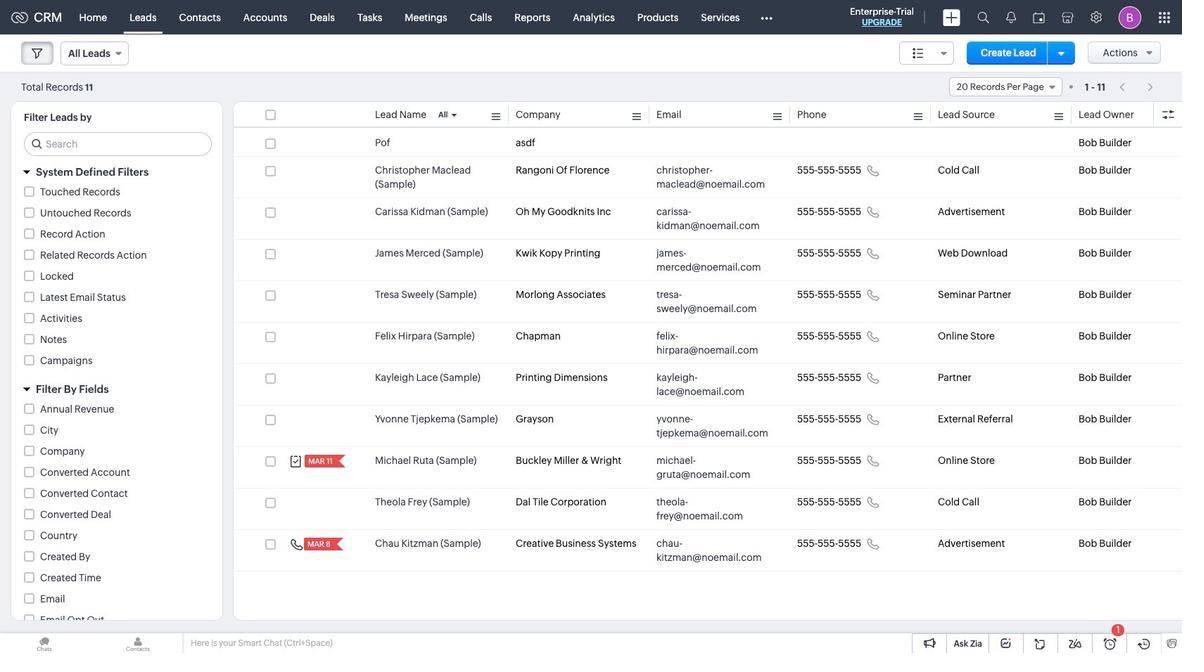 Task type: locate. For each thing, give the bounding box(es) containing it.
search image
[[978, 11, 990, 23]]

row group
[[234, 130, 1183, 572]]

None field
[[61, 42, 129, 65], [900, 42, 955, 65], [949, 77, 1063, 96], [61, 42, 129, 65], [949, 77, 1063, 96]]

navigation
[[1113, 77, 1161, 97]]

create menu element
[[935, 0, 969, 34]]

signals image
[[1007, 11, 1016, 23]]

Other Modules field
[[751, 6, 782, 29]]

none field size
[[900, 42, 955, 65]]

create menu image
[[943, 9, 961, 26]]

signals element
[[998, 0, 1025, 34]]

contacts image
[[94, 634, 182, 654]]



Task type: vqa. For each thing, say whether or not it's contained in the screenshot.
size image
yes



Task type: describe. For each thing, give the bounding box(es) containing it.
profile element
[[1111, 0, 1150, 34]]

chats image
[[0, 634, 89, 654]]

logo image
[[11, 12, 28, 23]]

Search text field
[[25, 133, 211, 156]]

search element
[[969, 0, 998, 34]]

calendar image
[[1033, 12, 1045, 23]]

size image
[[913, 47, 924, 60]]

profile image
[[1119, 6, 1142, 29]]



